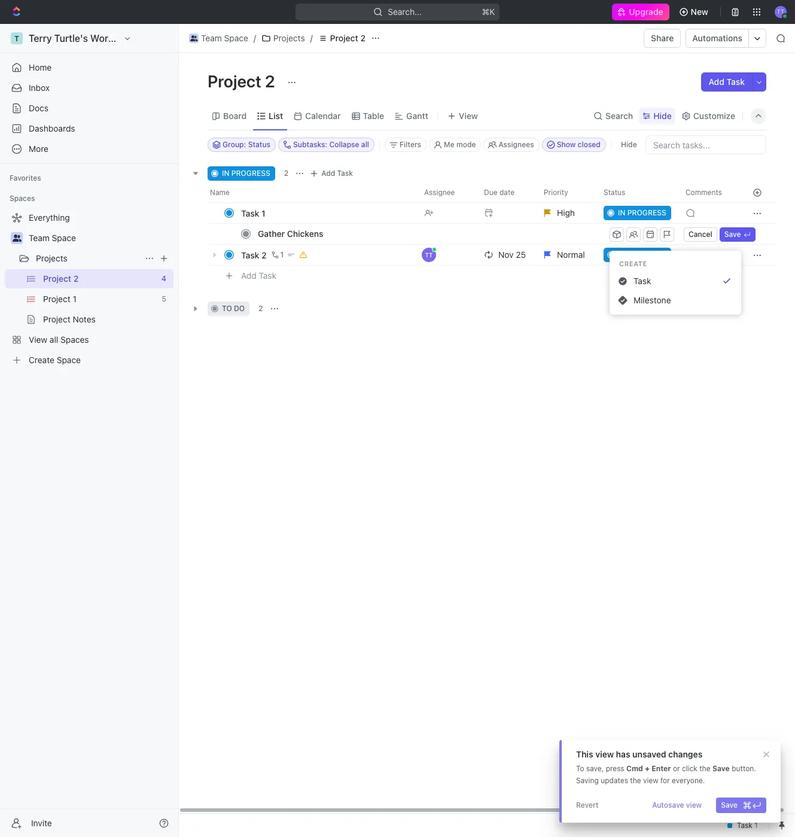 Task type: locate. For each thing, give the bounding box(es) containing it.
task up customize in the top right of the page
[[727, 77, 745, 87]]

add task button
[[701, 72, 752, 92], [307, 166, 358, 181], [236, 269, 281, 283]]

0 vertical spatial hide
[[653, 110, 672, 121]]

0 vertical spatial the
[[700, 764, 710, 773]]

⌘k
[[482, 7, 495, 17]]

team right user group image
[[29, 233, 50, 243]]

0 horizontal spatial hide
[[621, 140, 637, 149]]

view inside button
[[686, 801, 702, 809]]

spaces
[[10, 194, 35, 203]]

enter
[[652, 764, 671, 773]]

home
[[29, 62, 52, 72]]

unsaved
[[632, 749, 666, 759]]

1 vertical spatial 1
[[280, 250, 284, 259]]

1 vertical spatial add
[[321, 169, 335, 178]]

cancel
[[689, 229, 712, 238]]

to
[[222, 304, 232, 313]]

add task down task 2
[[241, 270, 276, 280]]

1 right task 2
[[280, 250, 284, 259]]

team space
[[201, 33, 248, 43], [29, 233, 76, 243]]

0 horizontal spatial team space link
[[29, 229, 171, 248]]

2 inside "link"
[[360, 33, 366, 43]]

0 horizontal spatial projects link
[[36, 249, 140, 268]]

docs link
[[5, 99, 174, 118]]

0 vertical spatial team space
[[201, 33, 248, 43]]

0 horizontal spatial add
[[241, 270, 257, 280]]

view up save,
[[595, 749, 614, 759]]

hide down search
[[621, 140, 637, 149]]

dashboards link
[[5, 119, 174, 138]]

0 horizontal spatial add task button
[[236, 269, 281, 283]]

team space link inside sidebar navigation
[[29, 229, 171, 248]]

save button right cancel button
[[720, 227, 755, 241]]

1 horizontal spatial project
[[330, 33, 358, 43]]

0 horizontal spatial project
[[208, 71, 261, 91]]

2 / from the left
[[310, 33, 313, 43]]

1 vertical spatial the
[[630, 776, 641, 785]]

click
[[682, 764, 698, 773]]

do
[[234, 304, 245, 313]]

tree inside sidebar navigation
[[5, 208, 174, 370]]

2 vertical spatial add
[[241, 270, 257, 280]]

0 horizontal spatial the
[[630, 776, 641, 785]]

team space right user group image
[[29, 233, 76, 243]]

add task
[[709, 77, 745, 87], [321, 169, 353, 178], [241, 270, 276, 280]]

add up task 1 link
[[321, 169, 335, 178]]

milestone button
[[614, 291, 737, 310]]

1 horizontal spatial team space link
[[186, 31, 251, 45]]

add task button up task 1 link
[[307, 166, 358, 181]]

autosave view
[[652, 801, 702, 809]]

0 vertical spatial project
[[330, 33, 358, 43]]

view down +
[[643, 776, 658, 785]]

1 horizontal spatial space
[[224, 33, 248, 43]]

0 horizontal spatial add task
[[241, 270, 276, 280]]

0 vertical spatial team
[[201, 33, 222, 43]]

1 down progress
[[261, 208, 265, 218]]

add task up customize in the top right of the page
[[709, 77, 745, 87]]

New subtask text field
[[258, 224, 607, 243]]

project 2 inside "link"
[[330, 33, 366, 43]]

view for this
[[595, 749, 614, 759]]

project inside "link"
[[330, 33, 358, 43]]

1 vertical spatial team space
[[29, 233, 76, 243]]

revert
[[576, 801, 599, 809]]

view
[[595, 749, 614, 759], [643, 776, 658, 785], [686, 801, 702, 809]]

0 vertical spatial 1
[[261, 208, 265, 218]]

1 horizontal spatial project 2
[[330, 33, 366, 43]]

the down cmd at the right of page
[[630, 776, 641, 785]]

1 vertical spatial add task button
[[307, 166, 358, 181]]

1 horizontal spatial 1
[[280, 250, 284, 259]]

board
[[223, 110, 247, 121]]

0 vertical spatial add task
[[709, 77, 745, 87]]

hide button
[[639, 107, 675, 124]]

1 inside button
[[280, 250, 284, 259]]

upgrade link
[[612, 4, 669, 20]]

1 vertical spatial save
[[713, 764, 730, 773]]

team
[[201, 33, 222, 43], [29, 233, 50, 243]]

task down 1 button
[[259, 270, 276, 280]]

project
[[330, 33, 358, 43], [208, 71, 261, 91]]

Search tasks... text field
[[646, 136, 766, 154]]

0 vertical spatial space
[[224, 33, 248, 43]]

1 vertical spatial hide
[[621, 140, 637, 149]]

1 horizontal spatial projects link
[[258, 31, 308, 45]]

save down 'button.' at the right bottom of the page
[[721, 801, 738, 809]]

1 horizontal spatial team space
[[201, 33, 248, 43]]

the right click
[[700, 764, 710, 773]]

space
[[224, 33, 248, 43], [52, 233, 76, 243]]

task 1 link
[[238, 204, 415, 222]]

projects
[[273, 33, 305, 43], [36, 253, 67, 263]]

list link
[[266, 107, 283, 124]]

tree
[[5, 208, 174, 370]]

project 2 link
[[315, 31, 369, 45]]

gantt
[[406, 110, 428, 121]]

save button
[[720, 227, 755, 241], [716, 798, 766, 813]]

automations button
[[686, 29, 748, 47]]

2 vertical spatial add task
[[241, 270, 276, 280]]

save
[[724, 229, 741, 238], [713, 764, 730, 773], [721, 801, 738, 809]]

view down everyone. in the bottom right of the page
[[686, 801, 702, 809]]

2 horizontal spatial add task
[[709, 77, 745, 87]]

0 horizontal spatial projects
[[36, 253, 67, 263]]

2 horizontal spatial view
[[686, 801, 702, 809]]

1 vertical spatial team
[[29, 233, 50, 243]]

task
[[727, 77, 745, 87], [337, 169, 353, 178], [241, 208, 259, 218], [241, 250, 259, 260], [259, 270, 276, 280], [634, 276, 651, 286]]

0 vertical spatial add task button
[[701, 72, 752, 92]]

add task up task 1 link
[[321, 169, 353, 178]]

1 vertical spatial space
[[52, 233, 76, 243]]

1 / from the left
[[254, 33, 256, 43]]

1 vertical spatial add task
[[321, 169, 353, 178]]

team space link
[[186, 31, 251, 45], [29, 229, 171, 248]]

1 horizontal spatial projects
[[273, 33, 305, 43]]

0 horizontal spatial 1
[[261, 208, 265, 218]]

docs
[[29, 103, 48, 113]]

save button down 'button.' at the right bottom of the page
[[716, 798, 766, 813]]

favorites button
[[5, 171, 46, 185]]

hide inside button
[[621, 140, 637, 149]]

saving
[[576, 776, 599, 785]]

add task button down task 2
[[236, 269, 281, 283]]

cancel button
[[684, 227, 717, 241]]

2 vertical spatial add task button
[[236, 269, 281, 283]]

1 horizontal spatial hide
[[653, 110, 672, 121]]

inbox
[[29, 83, 50, 93]]

add task button up customize in the top right of the page
[[701, 72, 752, 92]]

view for autosave
[[686, 801, 702, 809]]

1 horizontal spatial the
[[700, 764, 710, 773]]

1 horizontal spatial view
[[643, 776, 658, 785]]

the
[[700, 764, 710, 773], [630, 776, 641, 785]]

calendar
[[305, 110, 341, 121]]

add
[[709, 77, 725, 87], [321, 169, 335, 178], [241, 270, 257, 280]]

0 vertical spatial project 2
[[330, 33, 366, 43]]

0 horizontal spatial /
[[254, 33, 256, 43]]

add up customize in the top right of the page
[[709, 77, 725, 87]]

task down create
[[634, 276, 651, 286]]

1 vertical spatial project 2
[[208, 71, 279, 91]]

1 button
[[269, 249, 286, 261]]

1
[[261, 208, 265, 218], [280, 250, 284, 259]]

space right user group icon
[[224, 33, 248, 43]]

this
[[576, 749, 593, 759]]

task button
[[614, 272, 737, 291]]

1 vertical spatial team space link
[[29, 229, 171, 248]]

2 horizontal spatial add
[[709, 77, 725, 87]]

hide
[[653, 110, 672, 121], [621, 140, 637, 149]]

save right cancel
[[724, 229, 741, 238]]

1 horizontal spatial /
[[310, 33, 313, 43]]

/
[[254, 33, 256, 43], [310, 33, 313, 43]]

0 horizontal spatial team
[[29, 233, 50, 243]]

space right user group image
[[52, 233, 76, 243]]

0 horizontal spatial space
[[52, 233, 76, 243]]

0 vertical spatial projects link
[[258, 31, 308, 45]]

1 horizontal spatial add
[[321, 169, 335, 178]]

team space right user group icon
[[201, 33, 248, 43]]

task inside button
[[634, 276, 651, 286]]

progress
[[231, 169, 270, 178]]

team right user group icon
[[201, 33, 222, 43]]

dashboards
[[29, 123, 75, 133]]

0 horizontal spatial view
[[595, 749, 614, 759]]

0 horizontal spatial team space
[[29, 233, 76, 243]]

projects link
[[258, 31, 308, 45], [36, 249, 140, 268]]

autosave view button
[[647, 798, 707, 813]]

1 vertical spatial save button
[[716, 798, 766, 813]]

hide right search
[[653, 110, 672, 121]]

2
[[360, 33, 366, 43], [265, 71, 275, 91], [284, 169, 289, 178], [261, 250, 267, 260], [259, 304, 263, 313]]

in
[[222, 169, 229, 178]]

team inside sidebar navigation
[[29, 233, 50, 243]]

0 vertical spatial view
[[595, 749, 614, 759]]

0 vertical spatial save
[[724, 229, 741, 238]]

1 vertical spatial view
[[643, 776, 658, 785]]

customize button
[[678, 107, 739, 124]]

add task for add task button to the right
[[709, 77, 745, 87]]

tree containing team space
[[5, 208, 174, 370]]

save left 'button.' at the right bottom of the page
[[713, 764, 730, 773]]

project 2
[[330, 33, 366, 43], [208, 71, 279, 91]]

assignees button
[[484, 138, 539, 152]]

add task for the bottommost add task button
[[241, 270, 276, 280]]

2 vertical spatial view
[[686, 801, 702, 809]]

add down task 2
[[241, 270, 257, 280]]

1 vertical spatial projects
[[36, 253, 67, 263]]



Task type: describe. For each thing, give the bounding box(es) containing it.
1 horizontal spatial team
[[201, 33, 222, 43]]

upgrade
[[629, 7, 663, 17]]

1 vertical spatial projects link
[[36, 249, 140, 268]]

table
[[363, 110, 384, 121]]

1 horizontal spatial add task
[[321, 169, 353, 178]]

revert button
[[571, 798, 603, 813]]

invite
[[31, 818, 52, 828]]

to do
[[222, 304, 245, 313]]

board link
[[221, 107, 247, 124]]

updates
[[601, 776, 628, 785]]

cmd
[[626, 764, 643, 773]]

for
[[660, 776, 670, 785]]

assignees
[[499, 140, 534, 149]]

search
[[606, 110, 633, 121]]

task 1
[[241, 208, 265, 218]]

everyone.
[[672, 776, 705, 785]]

to
[[576, 764, 584, 773]]

calendar link
[[303, 107, 341, 124]]

this view has unsaved changes to save, press cmd + enter or click the save button. saving updates the view for everyone.
[[576, 749, 756, 785]]

sidebar navigation
[[0, 24, 179, 837]]

gantt link
[[404, 107, 428, 124]]

table link
[[361, 107, 384, 124]]

inbox link
[[5, 78, 174, 98]]

0 vertical spatial team space link
[[186, 31, 251, 45]]

autosave
[[652, 801, 684, 809]]

hide inside dropdown button
[[653, 110, 672, 121]]

0 horizontal spatial project 2
[[208, 71, 279, 91]]

team space inside sidebar navigation
[[29, 233, 76, 243]]

0 vertical spatial add
[[709, 77, 725, 87]]

task left 1 button
[[241, 250, 259, 260]]

1 horizontal spatial add task button
[[307, 166, 358, 181]]

press
[[606, 764, 624, 773]]

save,
[[586, 764, 604, 773]]

list
[[269, 110, 283, 121]]

0 vertical spatial projects
[[273, 33, 305, 43]]

home link
[[5, 58, 174, 77]]

+
[[645, 764, 650, 773]]

or
[[673, 764, 680, 773]]

share button
[[644, 29, 681, 48]]

task up task 1 link
[[337, 169, 353, 178]]

2 vertical spatial save
[[721, 801, 738, 809]]

favorites
[[10, 174, 41, 182]]

new
[[691, 7, 708, 17]]

0 vertical spatial save button
[[720, 227, 755, 241]]

2 horizontal spatial add task button
[[701, 72, 752, 92]]

1 vertical spatial project
[[208, 71, 261, 91]]

task down progress
[[241, 208, 259, 218]]

hide button
[[616, 138, 642, 152]]

share
[[651, 33, 674, 43]]

changes
[[668, 749, 703, 759]]

has
[[616, 749, 630, 759]]

button.
[[732, 764, 756, 773]]

automations
[[692, 33, 742, 43]]

search button
[[590, 107, 637, 124]]

space inside tree
[[52, 233, 76, 243]]

create
[[619, 260, 647, 267]]

milestone
[[634, 295, 671, 305]]

user group image
[[190, 35, 198, 41]]

search...
[[388, 7, 422, 17]]

save inside this view has unsaved changes to save, press cmd + enter or click the save button. saving updates the view for everyone.
[[713, 764, 730, 773]]

new button
[[674, 2, 716, 22]]

customize
[[693, 110, 735, 121]]

task 2
[[241, 250, 267, 260]]

user group image
[[12, 235, 21, 242]]

projects inside sidebar navigation
[[36, 253, 67, 263]]

in progress
[[222, 169, 270, 178]]



Task type: vqa. For each thing, say whether or not it's contained in the screenshot.
WITH
no



